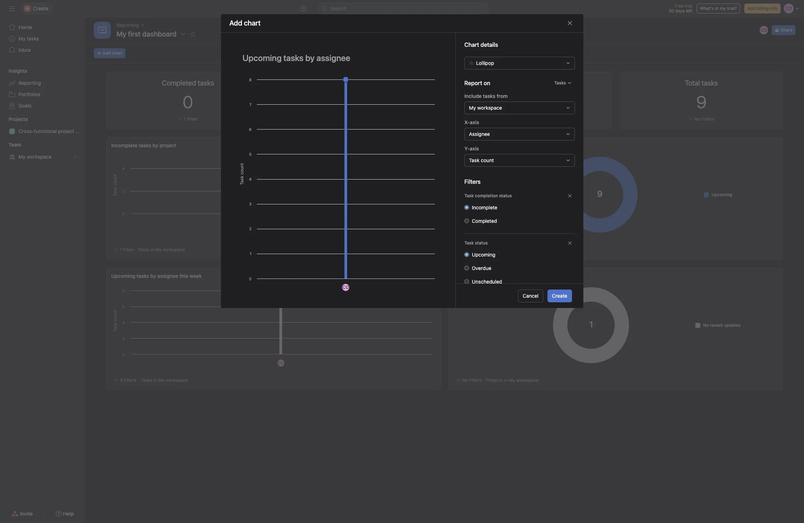 Task type: describe. For each thing, give the bounding box(es) containing it.
0 for 2nd 0 "button" from the left
[[525, 92, 535, 112]]

a button to remove the filter image for incomplete
[[568, 194, 572, 198]]

free
[[675, 3, 684, 9]]

filters inside button
[[701, 117, 714, 122]]

9 for total tasks
[[696, 92, 707, 112]]

3
[[120, 378, 122, 383]]

my tasks
[[18, 36, 39, 42]]

1 filter inside button
[[184, 117, 198, 122]]

insights
[[9, 68, 27, 74]]

2 horizontal spatial 1 filter
[[462, 247, 476, 253]]

task for task status
[[464, 240, 474, 246]]

1 horizontal spatial co
[[343, 285, 349, 290]]

goals
[[18, 103, 31, 109]]

functional
[[34, 128, 57, 134]]

0 horizontal spatial 1
[[120, 247, 122, 253]]

my inside dropdown button
[[469, 105, 476, 111]]

Completed radio
[[464, 219, 469, 223]]

portfolios
[[18, 91, 40, 97]]

add chart
[[103, 50, 122, 56]]

0 horizontal spatial by
[[150, 273, 156, 279]]

add chart
[[229, 19, 261, 27]]

search button
[[318, 3, 489, 14]]

2 vertical spatial co
[[278, 361, 284, 366]]

invite
[[20, 511, 33, 517]]

share button
[[772, 25, 796, 35]]

by project
[[153, 142, 176, 149]]

in for by
[[153, 378, 157, 383]]

include
[[464, 93, 481, 99]]

reporting inside insights element
[[18, 80, 41, 86]]

my inside 'global' element
[[18, 36, 25, 42]]

tasks for incomplete
[[139, 142, 151, 149]]

completed tasks
[[162, 79, 214, 87]]

by for tasks
[[468, 142, 474, 149]]

9 button for total tasks
[[696, 92, 707, 112]]

billing
[[757, 6, 769, 11]]

co button
[[759, 25, 769, 35]]

task status
[[464, 240, 488, 246]]

assignee
[[469, 131, 490, 137]]

create button
[[547, 290, 572, 303]]

incomplete for incomplete tasks by project
[[111, 142, 137, 149]]

assignee button
[[464, 128, 575, 141]]

share
[[781, 27, 792, 33]]

inbox
[[18, 47, 31, 53]]

unscheduled
[[472, 279, 502, 285]]

plan
[[75, 128, 85, 134]]

teams element
[[0, 139, 85, 164]]

cross-functional project plan link
[[4, 126, 85, 137]]

3 filters
[[120, 378, 136, 383]]

incomplete tasks by project
[[111, 142, 176, 149]]

report image
[[98, 26, 107, 34]]

cancel
[[523, 293, 539, 299]]

report on
[[464, 80, 490, 86]]

include tasks from
[[464, 93, 508, 99]]

add for add billing info
[[748, 6, 756, 11]]

insights element
[[0, 65, 85, 113]]

projects in my workspace
[[486, 378, 539, 383]]

inbox link
[[4, 44, 81, 56]]

home link
[[4, 22, 81, 33]]

in for project status
[[504, 378, 508, 383]]

insights button
[[0, 68, 27, 75]]

info
[[770, 6, 778, 11]]

axis for x-
[[470, 119, 479, 125]]

incomplete for incomplete
[[472, 205, 497, 211]]

0 vertical spatial completion
[[475, 142, 502, 149]]

home
[[18, 24, 32, 30]]

trial?
[[727, 6, 737, 11]]

0 horizontal spatial reporting link
[[4, 77, 81, 89]]

what's in my trial? button
[[697, 4, 740, 14]]

lollipop
[[476, 60, 494, 66]]

what's
[[700, 6, 714, 11]]

task for task completion status
[[464, 193, 474, 199]]

create
[[552, 293, 567, 299]]

tasks inside dropdown button
[[554, 80, 566, 86]]

0 horizontal spatial no filters
[[462, 378, 482, 383]]

from
[[497, 93, 508, 99]]

days
[[675, 8, 685, 14]]

search
[[330, 5, 346, 11]]

workspace inside dropdown button
[[477, 105, 502, 111]]

chart
[[112, 50, 122, 56]]

workspace inside teams element
[[27, 154, 51, 160]]

task count
[[469, 157, 494, 163]]

co inside button
[[761, 27, 767, 33]]

assignee
[[157, 273, 178, 279]]

invite button
[[7, 508, 37, 521]]

task count button
[[464, 154, 575, 167]]

close image
[[567, 20, 573, 26]]

hide sidebar image
[[9, 6, 15, 11]]

Incomplete radio
[[464, 205, 469, 210]]

cancel button
[[518, 290, 543, 303]]

task completion status
[[464, 193, 512, 199]]

project
[[58, 128, 74, 134]]

add billing info button
[[744, 4, 781, 14]]

projects for projects by project status
[[454, 273, 473, 279]]

tasks for upcoming
[[137, 273, 149, 279]]

2 vertical spatial no
[[462, 378, 468, 383]]

goals link
[[4, 100, 81, 112]]

add billing info
[[748, 6, 778, 11]]

overdue
[[472, 265, 491, 271]]

team button
[[0, 141, 21, 149]]

left
[[686, 8, 693, 14]]

in inside button
[[715, 6, 719, 11]]

my tasks link
[[4, 33, 81, 44]]

my
[[720, 6, 726, 11]]



Task type: vqa. For each thing, say whether or not it's contained in the screenshot.
name
no



Task type: locate. For each thing, give the bounding box(es) containing it.
reporting up portfolios
[[18, 80, 41, 86]]

1 horizontal spatial my workspace
[[469, 105, 502, 111]]

tasks in my workspace for incomplete tasks by project
[[138, 247, 185, 253]]

0 vertical spatial a button to remove the filter image
[[568, 194, 572, 198]]

by left assignee
[[150, 273, 156, 279]]

x-axis
[[464, 119, 479, 125]]

y-
[[464, 146, 470, 152]]

axis for y-
[[470, 146, 479, 152]]

1 0 button from the left
[[183, 92, 193, 112]]

2 horizontal spatial projects
[[486, 378, 503, 383]]

search list box
[[318, 3, 489, 14]]

add left billing
[[748, 6, 756, 11]]

no
[[694, 117, 700, 122], [703, 323, 709, 328], [462, 378, 468, 383]]

trial
[[685, 3, 693, 9]]

no filters inside button
[[694, 117, 714, 122]]

1 horizontal spatial projects
[[454, 273, 473, 279]]

2 0 button from the left
[[525, 92, 535, 112]]

0 vertical spatial my workspace
[[469, 105, 502, 111]]

incomplete
[[111, 142, 137, 149], [472, 205, 497, 211]]

30
[[669, 8, 674, 14]]

lollipop button
[[464, 57, 575, 70]]

my
[[117, 30, 126, 38], [18, 36, 25, 42], [469, 105, 476, 111], [18, 154, 25, 160], [155, 247, 162, 253], [498, 247, 504, 253], [158, 378, 164, 383], [509, 378, 515, 383]]

1 vertical spatial reporting
[[18, 80, 41, 86]]

1 horizontal spatial 0
[[525, 92, 535, 112]]

Upcoming radio
[[464, 253, 469, 257]]

reporting link up portfolios
[[4, 77, 81, 89]]

1 horizontal spatial 0 button
[[525, 92, 535, 112]]

this month
[[519, 142, 544, 149]]

2 horizontal spatial by
[[474, 273, 480, 279]]

2 vertical spatial upcoming
[[111, 273, 135, 279]]

reporting link
[[117, 21, 139, 29], [4, 77, 81, 89]]

2 9 from the left
[[696, 92, 707, 112]]

cross-
[[18, 128, 34, 134]]

task up upcoming radio
[[464, 240, 474, 246]]

in
[[715, 6, 719, 11], [151, 247, 154, 253], [493, 247, 497, 253], [153, 378, 157, 383], [504, 378, 508, 383]]

projects by project status
[[454, 273, 514, 279]]

by down assignee
[[468, 142, 474, 149]]

task
[[469, 157, 479, 163], [464, 193, 474, 199], [464, 240, 474, 246]]

free trial 30 days left
[[669, 3, 693, 14]]

Overdue radio
[[464, 266, 469, 271]]

0 horizontal spatial my workspace
[[18, 154, 51, 160]]

0 vertical spatial no
[[694, 117, 700, 122]]

9 up no filters button
[[696, 92, 707, 112]]

1 horizontal spatial no
[[694, 117, 700, 122]]

0 vertical spatial incomplete
[[111, 142, 137, 149]]

add chart button
[[94, 48, 126, 58]]

0 vertical spatial add
[[748, 6, 756, 11]]

upcoming tasks by assignee this week
[[111, 273, 202, 279]]

first dashboard
[[128, 30, 177, 38]]

projects button
[[0, 116, 28, 123]]

tasks for include
[[483, 93, 495, 99]]

task up incomplete option
[[464, 193, 474, 199]]

task down y-axis
[[469, 157, 479, 163]]

1 0 from the left
[[183, 92, 193, 112]]

task for task count
[[469, 157, 479, 163]]

my workspace link
[[4, 151, 81, 163]]

1 horizontal spatial by
[[468, 142, 474, 149]]

add to starred image
[[190, 31, 196, 37]]

2 horizontal spatial filter
[[465, 247, 476, 253]]

1 9 from the left
[[354, 92, 364, 112]]

2 horizontal spatial 1
[[462, 247, 464, 253]]

projects element
[[0, 113, 85, 139]]

1 vertical spatial upcoming
[[472, 252, 495, 258]]

1 horizontal spatial 9
[[696, 92, 707, 112]]

recent
[[710, 323, 723, 328]]

1 vertical spatial status
[[499, 193, 512, 199]]

my workspace down include tasks from
[[469, 105, 502, 111]]

0 vertical spatial co
[[761, 27, 767, 33]]

0 vertical spatial no filters
[[694, 117, 714, 122]]

tasks by completion status this month
[[454, 142, 544, 149]]

no filters button
[[687, 116, 716, 123]]

0 horizontal spatial add
[[103, 50, 111, 56]]

in for by project
[[151, 247, 154, 253]]

1 vertical spatial co
[[343, 285, 349, 290]]

co
[[761, 27, 767, 33], [343, 285, 349, 290], [278, 361, 284, 366]]

0 horizontal spatial incomplete
[[111, 142, 137, 149]]

0 horizontal spatial reporting
[[18, 80, 41, 86]]

x-
[[464, 119, 470, 125]]

9 button down 'incomplete tasks'
[[354, 92, 364, 112]]

tasks in my workspace for upcoming tasks by assignee this week
[[141, 378, 188, 383]]

1 filter
[[184, 117, 198, 122], [120, 247, 134, 253], [462, 247, 476, 253]]

my workspace inside my workspace link
[[18, 154, 51, 160]]

2 0 from the left
[[525, 92, 535, 112]]

0 horizontal spatial 9
[[354, 92, 364, 112]]

tasks button
[[551, 78, 575, 88]]

0 right from
[[525, 92, 535, 112]]

1 horizontal spatial no filters
[[694, 117, 714, 122]]

0 vertical spatial task
[[469, 157, 479, 163]]

add
[[748, 6, 756, 11], [103, 50, 111, 56]]

tasks left from
[[483, 93, 495, 99]]

1 vertical spatial task
[[464, 193, 474, 199]]

add inside button
[[103, 50, 111, 56]]

1 vertical spatial a button to remove the filter image
[[568, 241, 572, 245]]

no inside button
[[694, 117, 700, 122]]

2 vertical spatial task
[[464, 240, 474, 246]]

tasks
[[27, 36, 39, 42], [483, 93, 495, 99], [139, 142, 151, 149], [137, 273, 149, 279]]

1 horizontal spatial reporting link
[[117, 21, 139, 29]]

a button to remove the filter image
[[568, 194, 572, 198], [568, 241, 572, 245]]

completion down assignee
[[475, 142, 502, 149]]

1 vertical spatial reporting link
[[4, 77, 81, 89]]

y-axis
[[464, 146, 479, 152]]

portfolios link
[[4, 89, 81, 100]]

0 for first 0 "button"
[[183, 92, 193, 112]]

no recent updates
[[703, 323, 741, 328]]

9 down 'incomplete tasks'
[[354, 92, 364, 112]]

tasks inside 'global' element
[[27, 36, 39, 42]]

add for add chart
[[103, 50, 111, 56]]

0 horizontal spatial projects
[[9, 116, 28, 122]]

my inside teams element
[[18, 154, 25, 160]]

filters
[[701, 117, 714, 122], [464, 179, 481, 185], [124, 378, 136, 383], [469, 378, 482, 383]]

1 horizontal spatial 1 filter
[[184, 117, 198, 122]]

workspace
[[477, 105, 502, 111], [27, 154, 51, 160], [163, 247, 185, 253], [505, 247, 527, 253], [166, 378, 188, 383], [516, 378, 539, 383]]

1 horizontal spatial upcoming
[[472, 252, 495, 258]]

9 button for incomplete tasks
[[354, 92, 364, 112]]

cross-functional project plan
[[18, 128, 85, 134]]

0 horizontal spatial no
[[462, 378, 468, 383]]

Unscheduled radio
[[464, 280, 469, 284]]

1 inside button
[[184, 117, 186, 122]]

1 vertical spatial no filters
[[462, 378, 482, 383]]

show options image
[[180, 31, 186, 37]]

1 vertical spatial completion
[[475, 193, 498, 199]]

2 horizontal spatial upcoming
[[712, 192, 732, 197]]

my workspace button
[[464, 102, 575, 114]]

0 horizontal spatial filter
[[123, 247, 134, 253]]

global element
[[0, 17, 85, 60]]

2 vertical spatial status
[[475, 240, 488, 246]]

task inside dropdown button
[[469, 157, 479, 163]]

0 button up 1 filter button
[[183, 92, 193, 112]]

2 vertical spatial projects
[[486, 378, 503, 383]]

add inside button
[[748, 6, 756, 11]]

0 button right from
[[525, 92, 535, 112]]

Upcoming tasks by assignee text field
[[238, 50, 438, 66]]

what's in my trial?
[[700, 6, 737, 11]]

my workspace inside 'my workspace' dropdown button
[[469, 105, 502, 111]]

0 horizontal spatial 1 filter
[[120, 247, 134, 253]]

1 vertical spatial add
[[103, 50, 111, 56]]

reporting
[[117, 22, 139, 28], [18, 80, 41, 86]]

my first dashboard
[[117, 30, 177, 38]]

0 horizontal spatial co
[[278, 361, 284, 366]]

1 9 button from the left
[[354, 92, 364, 112]]

axis up assignee
[[470, 119, 479, 125]]

tasks left by project
[[139, 142, 151, 149]]

by down overdue
[[474, 273, 480, 279]]

1 vertical spatial axis
[[470, 146, 479, 152]]

2 horizontal spatial co
[[761, 27, 767, 33]]

1 a button to remove the filter image from the top
[[568, 194, 572, 198]]

1 axis from the top
[[470, 119, 479, 125]]

projects inside dropdown button
[[9, 116, 28, 122]]

1 horizontal spatial reporting
[[117, 22, 139, 28]]

upcoming
[[712, 192, 732, 197], [472, 252, 495, 258], [111, 273, 135, 279]]

1 vertical spatial my workspace
[[18, 154, 51, 160]]

0 vertical spatial upcoming
[[712, 192, 732, 197]]

1 horizontal spatial add
[[748, 6, 756, 11]]

0
[[183, 92, 193, 112], [525, 92, 535, 112]]

1
[[184, 117, 186, 122], [120, 247, 122, 253], [462, 247, 464, 253]]

2 9 button from the left
[[696, 92, 707, 112]]

updates
[[724, 323, 741, 328]]

incomplete tasks
[[333, 79, 385, 87]]

1 filter button
[[176, 116, 199, 123]]

0 up 1 filter button
[[183, 92, 193, 112]]

0 vertical spatial status
[[503, 142, 517, 149]]

0 vertical spatial reporting
[[117, 22, 139, 28]]

0 horizontal spatial 0 button
[[183, 92, 193, 112]]

project status
[[481, 273, 514, 279]]

9 for incomplete tasks
[[354, 92, 364, 112]]

0 vertical spatial reporting link
[[117, 21, 139, 29]]

9 button up no filters button
[[696, 92, 707, 112]]

2 axis from the top
[[470, 146, 479, 152]]

0 vertical spatial projects
[[9, 116, 28, 122]]

count
[[481, 157, 494, 163]]

0 horizontal spatial 0
[[183, 92, 193, 112]]

my workspace down "team"
[[18, 154, 51, 160]]

completion up completed
[[475, 193, 498, 199]]

projects
[[9, 116, 28, 122], [454, 273, 473, 279], [486, 378, 503, 383]]

no filters
[[694, 117, 714, 122], [462, 378, 482, 383]]

completed
[[472, 218, 497, 224]]

filter inside button
[[187, 117, 198, 122]]

0 vertical spatial axis
[[470, 119, 479, 125]]

0 horizontal spatial upcoming
[[111, 273, 135, 279]]

2 a button to remove the filter image from the top
[[568, 241, 572, 245]]

total tasks
[[685, 79, 718, 87]]

1 horizontal spatial incomplete
[[472, 205, 497, 211]]

1 horizontal spatial filter
[[187, 117, 198, 122]]

2 horizontal spatial no
[[703, 323, 709, 328]]

projects for projects in my workspace
[[486, 378, 503, 383]]

1 vertical spatial no
[[703, 323, 709, 328]]

0 horizontal spatial 9 button
[[354, 92, 364, 112]]

reporting up my first dashboard
[[117, 22, 139, 28]]

add left chart
[[103, 50, 111, 56]]

this week
[[180, 273, 202, 279]]

by for projects
[[474, 273, 480, 279]]

reporting link up my first dashboard
[[117, 21, 139, 29]]

a button to remove the filter image for upcoming
[[568, 241, 572, 245]]

tasks in my workspace
[[138, 247, 185, 253], [480, 247, 527, 253], [141, 378, 188, 383]]

tasks down home
[[27, 36, 39, 42]]

1 vertical spatial projects
[[454, 273, 473, 279]]

chart details
[[464, 41, 498, 48]]

team
[[9, 142, 21, 148]]

axis up task count
[[470, 146, 479, 152]]

0 button
[[183, 92, 193, 112], [525, 92, 535, 112]]

1 vertical spatial incomplete
[[472, 205, 497, 211]]

tasks for my
[[27, 36, 39, 42]]

projects for projects
[[9, 116, 28, 122]]

tasks left assignee
[[137, 273, 149, 279]]

1 horizontal spatial 9 button
[[696, 92, 707, 112]]

1 horizontal spatial 1
[[184, 117, 186, 122]]



